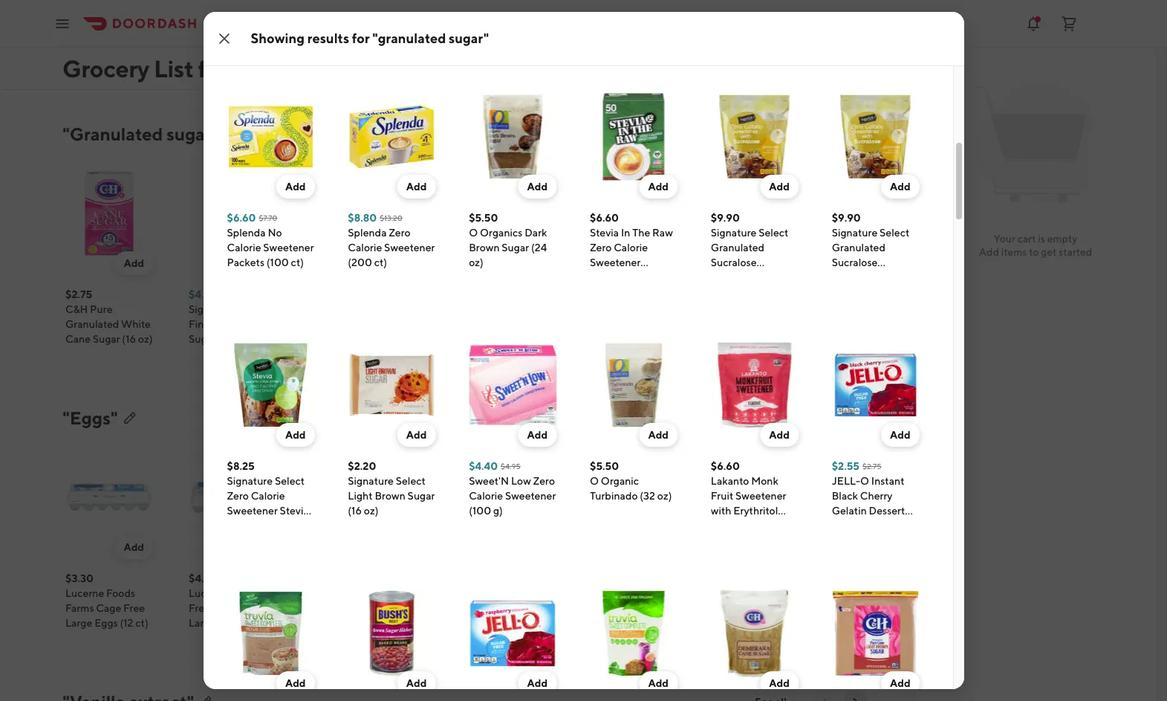 Task type: locate. For each thing, give the bounding box(es) containing it.
select inside $4.40 signature select fine granulated sugar (4 lb)
[[237, 303, 267, 315]]

1 horizontal spatial sucralose
[[832, 256, 878, 268]]

showing results for "granulated sugar"
[[251, 30, 489, 46]]

(12 for vital farms pasture-raised grade a large eggs (12 ct)
[[461, 632, 475, 644]]

2 horizontal spatial grade
[[738, 587, 768, 599]]

sugar" right "granulated
[[449, 30, 489, 46]]

1 horizontal spatial (9.7
[[711, 286, 729, 298]]

large for $3.30 lucerne foods farms cage free large eggs (12 ct)
[[65, 617, 92, 629]]

1 vertical spatial $5.50
[[469, 212, 498, 224]]

organic for (64
[[806, 318, 844, 330]]

granulated inside c&h pure cane granulated sugar carton (4 lb)
[[559, 318, 613, 330]]

2 horizontal spatial $7.15
[[837, 6, 854, 15]]

0 horizontal spatial (100
[[267, 256, 289, 268]]

2 see all button from the top
[[747, 406, 796, 430]]

sugar inside $4.40 signature select fine granulated sugar (4 lb)
[[189, 333, 216, 345]]

0 vertical spatial see
[[756, 128, 774, 140]]

select inside "$9.90 signature select granulated sucralose sweetener pouch (9.7 oz)"
[[759, 227, 789, 239]]

"granulated
[[62, 123, 163, 144]]

update list image down from at the left of page
[[225, 128, 237, 140]]

$9.90 inside "$9.90 signature select granulated sucralose sweetener pouch (9.7 oz)"
[[711, 212, 740, 224]]

sticks down results
[[312, 49, 340, 61]]

(16 inside $4.40 $4.95 lucerne foods sweet cream butter unsalted (16 oz)
[[65, 64, 79, 76]]

0 horizontal spatial sucralose
[[711, 256, 757, 268]]

$3.30 lucerne foods farms cage free large eggs (12 ct)
[[65, 572, 148, 629]]

jell-o instant black cherry gelatin dessert mix sugar free (0.6 oz) image
[[832, 341, 920, 429]]

1 sticks from the left
[[312, 49, 340, 61]]

butter down grass-
[[480, 49, 511, 61]]

0 horizontal spatial irish
[[481, 34, 501, 46]]

granulated inside 'o organics organic granulated cane sugar (32 oz)'
[[436, 333, 489, 345]]

1 horizontal spatial splenda
[[348, 227, 387, 239]]

sweetener inside $6.60 lakanto monk fruit sweetener with erythritol classic (8.29 oz)
[[736, 490, 787, 502]]

add
[[285, 181, 306, 193], [406, 181, 427, 193], [527, 181, 548, 193], [649, 181, 669, 193], [770, 181, 790, 193], [891, 181, 911, 193], [980, 246, 1000, 258], [124, 257, 144, 269], [247, 257, 268, 269], [371, 257, 391, 269], [617, 257, 638, 269], [741, 257, 761, 269], [864, 257, 885, 269], [285, 429, 306, 441], [406, 429, 427, 441], [527, 429, 548, 441], [649, 429, 669, 441], [770, 429, 790, 441], [891, 429, 911, 441], [124, 541, 144, 553], [285, 677, 306, 689], [406, 677, 427, 689], [527, 677, 548, 689], [649, 677, 669, 689], [770, 677, 790, 689], [891, 677, 911, 689]]

select for $2.20 signature select light brown sugar (16 oz)
[[396, 475, 426, 487]]

oz) inside $5.50 o organics dark brown sugar (24 oz)
[[469, 256, 484, 268]]

lakanto monk fruit sweetener with erythritol classic (8.29 oz) image
[[711, 341, 799, 429]]

sucralose up signature select granulated pure sugar cane (10 lb)
[[711, 256, 757, 268]]

$8.80 for $8.80 $13.20 splenda zero calorie sweetener (200 ct)
[[348, 212, 377, 224]]

granulated inside $4.40 signature select fine granulated sugar (4 lb)
[[212, 318, 266, 330]]

(18 down $4.85
[[189, 632, 203, 644]]

1 vertical spatial (32
[[640, 490, 656, 502]]

sugar
[[502, 242, 529, 253], [615, 318, 642, 330], [93, 333, 120, 345], [189, 333, 216, 345], [312, 333, 340, 345], [682, 333, 710, 345], [436, 348, 463, 360], [806, 348, 833, 360], [408, 490, 435, 502], [852, 520, 879, 532]]

$4.95 for $4.95 $7.15 kerrygold grass- fed pure irish unsalted butter (8 oz)
[[436, 4, 464, 16]]

$4.20 $5.50 challenge butter unsalted european style (8 oz)
[[189, 4, 273, 76]]

$2.20
[[348, 460, 376, 472]]

2 next image from the top
[[850, 696, 862, 701]]

pure inside signature select granulated pure sugar cane (10 lb)
[[738, 318, 761, 330]]

unsalted down cream
[[98, 49, 141, 61]]

1 foods from the top
[[106, 19, 135, 31]]

a down pasture-
[[467, 617, 475, 629]]

ct) inside $8.80 land o'lakes unsalted butter sticks (4 ct)
[[354, 49, 367, 61]]

1 (8 from the left
[[263, 49, 273, 61]]

a inside vital farms pasture-raised grade a large eggs (12 ct)
[[467, 617, 475, 629]]

sweet'n low zero calorie sweetener (100 g) image
[[469, 341, 557, 429]]

update list image for "eggs"
[[124, 412, 136, 424]]

sweetener left "pouch"
[[711, 271, 762, 283]]

$8.80 inside $8.80 land o'lakes unsalted butter sticks (4 ct)
[[312, 4, 341, 16]]

1 vertical spatial update list image
[[124, 412, 136, 424]]

sweetener inside $8.80 $13.20 splenda zero calorie sweetener (200 ct)
[[384, 242, 435, 253]]

0 horizontal spatial $4.40
[[65, 4, 94, 16]]

signature
[[711, 227, 757, 239], [832, 227, 878, 239], [189, 303, 235, 315], [682, 303, 728, 315], [227, 475, 273, 487], [348, 475, 394, 487]]

3 c&h from the left
[[559, 303, 582, 315]]

white inside the lucerne white eggs extra large (12 ct)
[[847, 587, 876, 599]]

1 see all from the top
[[756, 128, 787, 140]]

ct) inside $4.85 lucerne cage free grade aa large white eggs (18 ct)
[[205, 632, 218, 644]]

update list image
[[225, 128, 237, 140], [124, 412, 136, 424]]

raised
[[476, 602, 508, 614]]

2 vertical spatial (9.7
[[283, 520, 301, 532]]

pure inside $4.95 $7.15 kerrygold pure irish two unsalted butter sticks (8 oz)
[[854, 19, 877, 31]]

1 irish from the left
[[481, 34, 501, 46]]

(4 inside $4.40 signature select fine granulated sugar (4 lb)
[[218, 333, 228, 345]]

oz) inside $2.55 $2.75 jell-o instant black cherry gelatin dessert mix sugar free (0.6 oz)
[[854, 535, 869, 546]]

signature for $8.25 signature select zero calorie sweetener stevia granulated (9.7 oz)
[[227, 475, 273, 487]]

(12 for $3.30 lucerne foods farms cage free large eggs (12 ct)
[[120, 617, 133, 629]]

open menu image
[[54, 14, 71, 32]]

eggs
[[806, 602, 829, 614], [95, 617, 118, 629], [250, 617, 273, 629], [341, 617, 365, 629], [559, 617, 582, 629], [682, 617, 706, 629], [436, 632, 459, 644]]

(4 for white
[[342, 333, 352, 345]]

(12 inside vital farms pasture-raised grade a large eggs (12 ct)
[[461, 632, 475, 644]]

(12
[[120, 617, 133, 629], [367, 617, 380, 629], [708, 617, 721, 629], [806, 617, 819, 629], [461, 632, 475, 644]]

signature inside "$9.90 signature select granulated sucralose sweetener pouch (9.7 oz)"
[[711, 227, 757, 239]]

lucerne up sweet
[[65, 19, 104, 31]]

sweetener inside '$8.25 signature select zero calorie sweetener stevia granulated (9.7 oz)'
[[227, 505, 278, 517]]

0 horizontal spatial update list image
[[200, 696, 212, 701]]

(8
[[263, 49, 273, 61], [513, 49, 523, 61], [869, 49, 878, 61]]

0 horizontal spatial $5.50
[[220, 6, 241, 15]]

0 vertical spatial stevia
[[590, 227, 619, 239]]

sucralose inside the $9.90 signature select granulated sucralose sweetener (9.7 oz)
[[832, 256, 878, 268]]

calorie down 'sweet'n'
[[469, 490, 503, 502]]

1 lb) from the left
[[230, 333, 243, 345]]

2 horizontal spatial $8.80
[[682, 4, 711, 16]]

1 splenda from the left
[[227, 227, 266, 239]]

kerrygold for two
[[806, 19, 852, 31]]

$4.40 $4.95 lucerne foods sweet cream butter unsalted (16 oz)
[[65, 4, 141, 76]]

unsalted down "land"
[[312, 34, 355, 46]]

calorie down $7.70
[[227, 242, 261, 253]]

sweetener down '$13.20'
[[384, 242, 435, 253]]

sucralose inside "$9.90 signature select granulated sucralose sweetener pouch (9.7 oz)"
[[711, 256, 757, 268]]

select inside the $9.90 signature select granulated sucralose sweetener (9.7 oz)
[[880, 227, 910, 239]]

style
[[237, 49, 261, 61]]

(9.7
[[885, 271, 903, 283], [711, 286, 729, 298], [283, 520, 301, 532]]

1 vertical spatial a
[[467, 617, 475, 629]]

0 horizontal spatial update list image
[[124, 412, 136, 424]]

1 vertical spatial (16
[[122, 333, 136, 345]]

butter inside $4.40 $4.95 lucerne foods sweet cream butter unsalted (16 oz)
[[65, 49, 96, 61]]

(8.29
[[747, 520, 771, 532]]

grade down pasture-
[[436, 617, 465, 629]]

oz) inside $2.75 c&h pure granulated white cane sugar (16 oz)
[[138, 333, 153, 345]]

$4.95
[[436, 4, 464, 16], [559, 4, 587, 16], [806, 4, 834, 16], [97, 6, 117, 15], [501, 462, 521, 471]]

2 sticks from the left
[[838, 49, 866, 61]]

select inside '$8.25 signature select zero calorie sweetener stevia granulated (9.7 oz)'
[[275, 475, 305, 487]]

sucralose up o organics organic granulated cane sugar (64 oz)
[[832, 256, 878, 268]]

sweet
[[65, 34, 95, 46]]

2 splenda from the left
[[348, 227, 387, 239]]

$8.80 for $8.80
[[682, 4, 711, 16]]

unsalted down fed
[[436, 49, 478, 61]]

Search Albertsons search field
[[660, 60, 856, 77]]

2 $7.15 from the left
[[590, 6, 607, 15]]

o organics grade a large brown eggs (12 ct)
[[682, 587, 768, 629]]

unsalted
[[189, 34, 231, 46], [312, 34, 355, 46], [850, 34, 892, 46], [98, 49, 141, 61], [436, 49, 478, 61]]

large for vital farms pasture-raised grade a large eggs (12 ct)
[[477, 617, 504, 629]]

unsalted inside $8.80 land o'lakes unsalted butter sticks (4 ct)
[[312, 34, 355, 46]]

calorie inside $6.60 $7.70 splenda no calorie sweetener packets (100 ct)
[[227, 242, 261, 253]]

2 lb) from the left
[[354, 333, 366, 345]]

large for eggland's best cage-free brown eggs large (18 ct)
[[585, 617, 612, 629]]

$5.50 o organics dark brown sugar (24 oz)
[[469, 212, 548, 268]]

granulated for o organics organic granulated cane sugar (32 oz)
[[436, 333, 489, 345]]

packets
[[227, 256, 265, 268], [590, 271, 628, 283]]

0 vertical spatial (32
[[465, 348, 480, 360]]

1 see from the top
[[756, 128, 774, 140]]

brown for best
[[612, 602, 643, 614]]

3 lb) from the left
[[606, 333, 619, 345]]

0 horizontal spatial $7.15
[[467, 6, 484, 15]]

jell-o sugar free gelatin mix raspberry (0.6 oz) image
[[469, 590, 557, 677]]

1 vertical spatial packets
[[590, 271, 628, 283]]

lb) inside c&h pure cane granulated sugar carton (4 lb)
[[606, 333, 619, 345]]

update list image right "eggs"
[[124, 412, 136, 424]]

see down the search albertsons search field
[[756, 128, 774, 140]]

calorie for $6.60 $7.70 splenda no calorie sweetener packets (100 ct)
[[227, 242, 261, 253]]

white inside c&h pure cane granulated white sugar (4 lb)
[[368, 318, 398, 330]]

1 sucralose from the left
[[711, 256, 757, 268]]

cane inside c&h pure cane granulated white sugar (4 lb)
[[361, 303, 387, 315]]

irish down grass-
[[481, 34, 501, 46]]

"eggs"
[[62, 407, 118, 428]]

packets down $7.70
[[227, 256, 265, 268]]

sweetener
[[263, 242, 314, 253], [384, 242, 435, 253], [590, 256, 641, 268], [711, 271, 762, 283], [832, 271, 883, 283], [505, 490, 556, 502], [736, 490, 787, 502], [227, 505, 278, 517]]

select for $4.40 signature select fine granulated sugar (4 lb)
[[237, 303, 267, 315]]

(4 for sugar
[[594, 333, 604, 345]]

granulated for $2.75 c&h pure granulated white cane sugar (16 oz)
[[65, 318, 119, 330]]

0 horizontal spatial sticks
[[312, 49, 340, 61]]

0 items, open order cart image
[[1061, 14, 1079, 32]]

0 vertical spatial foods
[[106, 19, 135, 31]]

0 vertical spatial $4.40
[[65, 4, 94, 16]]

best
[[607, 587, 629, 599]]

(100 for ct)
[[267, 256, 289, 268]]

sugar inside 'o organics organic granulated cane sugar (32 oz)'
[[436, 348, 463, 360]]

0 vertical spatial $2.75
[[65, 288, 92, 300]]

$4.40 inside $4.40 $4.95 lucerne foods sweet cream butter unsalted (16 oz)
[[65, 4, 94, 16]]

splenda for $8.80
[[348, 227, 387, 239]]

next image right previous image
[[850, 696, 862, 701]]

0 vertical spatial (18
[[614, 617, 627, 629]]

0 vertical spatial cage
[[230, 587, 255, 599]]

butter down o'lakes
[[357, 34, 387, 46]]

granulated for $9.90 signature select granulated sucralose sweetener pouch (9.7 oz)
[[711, 242, 765, 253]]

1 horizontal spatial stevia
[[590, 227, 619, 239]]

farms up raised
[[460, 587, 489, 599]]

$5.50 for $5.50 o organics dark brown sugar (24 oz)
[[469, 212, 498, 224]]

oz) inside "$9.90 signature select granulated sucralose sweetener pouch (9.7 oz)"
[[731, 286, 746, 298]]

butter inside $4.95 $7.15 kerrygold grass- fed pure irish unsalted butter (8 oz)
[[480, 49, 511, 61]]

unsalted right two
[[850, 34, 892, 46]]

2 foods from the top
[[106, 587, 135, 599]]

1 vertical spatial (100
[[469, 505, 492, 517]]

(8 for butter
[[869, 49, 878, 61]]

0 horizontal spatial (8
[[263, 49, 273, 61]]

2 horizontal spatial (8
[[869, 49, 878, 61]]

0 horizontal spatial $2.75
[[65, 288, 92, 300]]

sugar"
[[449, 30, 489, 46], [166, 123, 219, 144]]

(10
[[739, 333, 754, 345]]

2 sucralose from the left
[[832, 256, 878, 268]]

sticks inside $4.95 $7.15 kerrygold pure irish two unsalted butter sticks (8 oz)
[[838, 49, 866, 61]]

0 vertical spatial sugar"
[[449, 30, 489, 46]]

1 horizontal spatial packets
[[590, 271, 628, 283]]

cage
[[230, 587, 255, 599], [96, 602, 121, 614]]

white inside $2.75 c&h pure granulated white cane sugar (16 oz)
[[121, 318, 151, 330]]

(18 down best
[[614, 617, 627, 629]]

eggs inside $4.85 lucerne cage free grade aa large white eggs (18 ct)
[[250, 617, 273, 629]]

(16
[[65, 64, 79, 76], [122, 333, 136, 345], [348, 505, 362, 517]]

free inside the eggland's best cage-free brown eggs large (18 ct)
[[589, 602, 610, 614]]

1 vertical spatial see
[[756, 412, 774, 424]]

0 horizontal spatial splenda
[[227, 227, 266, 239]]

challenge
[[189, 19, 237, 31]]

granulated for c&h pure cane granulated white sugar (4 lb)
[[312, 318, 366, 330]]

0 horizontal spatial (16
[[65, 64, 79, 76]]

zero down the $8.25
[[227, 490, 249, 502]]

brown for nature
[[345, 602, 376, 614]]

$8.25
[[227, 460, 255, 472]]

zero down '$13.20'
[[389, 227, 411, 239]]

select for $9.90 signature select granulated sucralose sweetener pouch (9.7 oz)
[[759, 227, 789, 239]]

zero right low
[[533, 475, 555, 487]]

1 vertical spatial (18
[[189, 632, 203, 644]]

$4.95 for $4.95 $7.15 kerrygold pure irish two unsalted butter sticks (8 oz)
[[806, 4, 834, 16]]

$4.40 up sweet
[[65, 4, 94, 16]]

lucerne inside $4.85 lucerne cage free grade aa large white eggs (18 ct)
[[189, 587, 228, 599]]

ct) inside $6.60 stevia in the raw zero calorie sweetener packets (50 ct)
[[649, 271, 662, 283]]

4 lb) from the left
[[756, 333, 769, 345]]

next image
[[850, 412, 862, 424], [850, 696, 862, 701]]

2 horizontal spatial $4.40
[[469, 460, 498, 472]]

$4.40 for $4.40 signature select fine granulated sugar (4 lb)
[[189, 288, 218, 300]]

1 $7.15 from the left
[[467, 6, 484, 15]]

a right truvia sweet complete calorie free granulated all purpose stevia leaf extract sweetener (14 oz) image
[[682, 602, 690, 614]]

3 (8 from the left
[[869, 49, 878, 61]]

0 vertical spatial (100
[[267, 256, 289, 268]]

calorie up '(200'
[[348, 242, 382, 253]]

1 horizontal spatial update list image
[[389, 62, 401, 74]]

unsalted up european
[[189, 34, 231, 46]]

(64
[[835, 348, 852, 360]]

irish inside $4.95 $7.15 kerrygold pure irish two unsalted butter sticks (8 oz)
[[806, 34, 826, 46]]

lb) for c&h pure cane granulated sugar carton (4 lb)
[[606, 333, 619, 345]]

close showing results for "granulated sugar" image
[[215, 30, 233, 48]]

see all button up 'monk'
[[747, 406, 796, 430]]

1 horizontal spatial irish
[[806, 34, 826, 46]]

0 horizontal spatial (32
[[465, 348, 480, 360]]

sucralose for pouch
[[711, 256, 757, 268]]

brown inside open nature free range brown aa large eggs (12 ct)
[[345, 602, 376, 614]]

0 horizontal spatial cage
[[96, 602, 121, 614]]

$4.40 for $4.40 $4.95 sweet'n low zero calorie sweetener (100 g)
[[469, 460, 498, 472]]

butter down two
[[806, 49, 836, 61]]

0 vertical spatial all
[[776, 128, 787, 140]]

2 aa from the left
[[378, 602, 393, 614]]

brown for signature
[[375, 490, 406, 502]]

1 vertical spatial (9.7
[[711, 286, 729, 298]]

$2.75
[[65, 288, 92, 300], [863, 462, 882, 471]]

grade
[[738, 587, 768, 599], [213, 602, 242, 614], [436, 617, 465, 629]]

granulated for $9.90 signature select granulated sucralose sweetener (9.7 oz)
[[832, 242, 886, 253]]

ct) inside the eggland's best cage-free brown eggs large (18 ct)
[[629, 617, 642, 629]]

$9.90 for $9.90 signature select granulated sucralose sweetener (9.7 oz)
[[832, 212, 861, 224]]

stevia in the raw zero calorie sweetener packets (50 ct) image
[[590, 93, 678, 181]]

1 horizontal spatial (18
[[614, 617, 627, 629]]

1 horizontal spatial $8.80
[[348, 212, 377, 224]]

2 horizontal spatial (9.7
[[885, 271, 903, 283]]

unsalted inside $4.95 $7.15 kerrygold grass- fed pure irish unsalted butter (8 oz)
[[436, 49, 478, 61]]

free inside $4.85 lucerne cage free grade aa large white eggs (18 ct)
[[189, 602, 210, 614]]

kerrygold up two
[[806, 19, 852, 31]]

aa inside open nature free range brown aa large eggs (12 ct)
[[378, 602, 393, 614]]

0 vertical spatial (9.7
[[885, 271, 903, 283]]

calorie down "in"
[[614, 242, 648, 253]]

sweetener down no
[[263, 242, 314, 253]]

lb)
[[230, 333, 243, 345], [354, 333, 366, 345], [606, 333, 619, 345], [756, 333, 769, 345]]

2 horizontal spatial $6.60
[[711, 460, 740, 472]]

calorie for $8.25 signature select zero calorie sweetener stevia granulated (9.7 oz)
[[251, 490, 285, 502]]

(4 for butter
[[342, 49, 352, 61]]

sweetener down low
[[505, 490, 556, 502]]

1 vertical spatial cage
[[96, 602, 121, 614]]

grade inside o organics grade a large brown eggs (12 ct)
[[738, 587, 768, 599]]

free inside $2.55 $2.75 jell-o instant black cherry gelatin dessert mix sugar free (0.6 oz)
[[881, 520, 903, 532]]

0 horizontal spatial $6.60
[[227, 212, 256, 224]]

$8.80 land o'lakes unsalted butter sticks (4 ct)
[[312, 4, 387, 61]]

$2.55
[[832, 460, 860, 472]]

lucerne down $3.30
[[65, 587, 104, 599]]

organics for o organics grade a large brown eggs (12 ct)
[[693, 587, 736, 599]]

splenda down $7.70
[[227, 227, 266, 239]]

2 vertical spatial $5.50
[[590, 460, 619, 472]]

see all up 'monk'
[[756, 412, 787, 424]]

1 horizontal spatial kerrygold
[[806, 19, 852, 31]]

lb) for c&h pure cane granulated white sugar (4 lb)
[[354, 333, 366, 345]]

sugar" down "list"
[[166, 123, 219, 144]]

(32
[[465, 348, 480, 360], [640, 490, 656, 502]]

2 horizontal spatial $5.50
[[590, 460, 619, 472]]

1 horizontal spatial (16
[[122, 333, 136, 345]]

kerrygold up fed
[[436, 19, 482, 31]]

1 vertical spatial sugar"
[[166, 123, 219, 144]]

ct) inside $6.60 $7.70 splenda no calorie sweetener packets (100 ct)
[[291, 256, 304, 268]]

0 horizontal spatial packets
[[227, 256, 265, 268]]

granulated inside signature select granulated pure sugar cane (10 lb)
[[682, 318, 736, 330]]

farms inside vital farms pasture-raised grade a large eggs (12 ct)
[[460, 587, 489, 599]]

sweetener up o organics organic granulated cane sugar (64 oz)
[[832, 271, 883, 283]]

sucralose
[[711, 256, 757, 268], [832, 256, 878, 268]]

0 vertical spatial next image
[[850, 412, 862, 424]]

lucerne down $4.85
[[189, 587, 228, 599]]

calorie
[[227, 242, 261, 253], [348, 242, 382, 253], [614, 242, 648, 253], [251, 490, 285, 502], [469, 490, 503, 502]]

0 vertical spatial (16
[[65, 64, 79, 76]]

butter
[[240, 19, 270, 31], [357, 34, 387, 46], [65, 49, 96, 61], [480, 49, 511, 61], [806, 49, 836, 61]]

packets left (50
[[590, 271, 628, 283]]

organic inside 'o organics organic granulated cane sugar (32 oz)'
[[436, 318, 474, 330]]

(100 down no
[[267, 256, 289, 268]]

$9.90 for $9.90 signature select granulated sucralose sweetener pouch (9.7 oz)
[[711, 212, 740, 224]]

brown inside the eggland's best cage-free brown eggs large (18 ct)
[[612, 602, 643, 614]]

$4.40 up fine
[[189, 288, 218, 300]]

0 vertical spatial see all button
[[747, 122, 796, 146]]

0 horizontal spatial kerrygold
[[436, 19, 482, 31]]

2 kerrygold from the left
[[806, 19, 852, 31]]

(100
[[267, 256, 289, 268], [469, 505, 492, 517]]

farms down $3.30
[[65, 602, 94, 614]]

calorie down the $8.25
[[251, 490, 285, 502]]

large inside $4.85 lucerne cage free grade aa large white eggs (18 ct)
[[189, 617, 216, 629]]

sucralose for (9.7
[[832, 256, 878, 268]]

c&h for c&h pure cane granulated white sugar (4 lb)
[[312, 303, 335, 315]]

sugar inside $2.55 $2.75 jell-o instant black cherry gelatin dessert mix sugar free (0.6 oz)
[[852, 520, 879, 532]]

all for "granulated sugar"
[[776, 128, 787, 140]]

mix
[[832, 520, 850, 532]]

zero
[[389, 227, 411, 239], [590, 242, 612, 253], [533, 475, 555, 487], [227, 490, 249, 502]]

1 vertical spatial stevia
[[280, 505, 309, 517]]

0 horizontal spatial organic
[[436, 318, 474, 330]]

$6.60 inside $6.60 lakanto monk fruit sweetener with erythritol classic (8.29 oz)
[[711, 460, 740, 472]]

1 vertical spatial $2.75
[[863, 462, 882, 471]]

all up 'monk'
[[776, 412, 787, 424]]

lb) inside signature select granulated pure sugar cane (10 lb)
[[756, 333, 769, 345]]

1 vertical spatial see all button
[[747, 406, 796, 430]]

select for $8.25 signature select zero calorie sweetener stevia granulated (9.7 oz)
[[275, 475, 305, 487]]

0 vertical spatial $5.50
[[220, 6, 241, 15]]

foods
[[106, 19, 135, 31], [106, 587, 135, 599]]

2 vertical spatial (16
[[348, 505, 362, 517]]

2 vertical spatial $4.40
[[469, 460, 498, 472]]

1 aa from the left
[[244, 602, 260, 614]]

2 vertical spatial grade
[[436, 617, 465, 629]]

irish left two
[[806, 34, 826, 46]]

1 horizontal spatial grade
[[436, 617, 465, 629]]

$4.95 $7.15
[[559, 4, 607, 16]]

0 horizontal spatial farms
[[65, 602, 94, 614]]

eggland's best cage-free brown eggs large (18 ct)
[[559, 587, 643, 629]]

farms inside $3.30 lucerne foods farms cage free large eggs (12 ct)
[[65, 602, 94, 614]]

1 c&h from the left
[[65, 303, 88, 315]]

pure inside $2.75 c&h pure granulated white cane sugar (16 oz)
[[90, 303, 113, 315]]

see all
[[756, 128, 787, 140], [756, 412, 787, 424]]

next image up $2.55
[[850, 412, 862, 424]]

grade down (8.29
[[738, 587, 768, 599]]

organic for (32
[[436, 318, 474, 330]]

see all down the search albertsons search field
[[756, 128, 787, 140]]

lucerne up extra
[[806, 587, 845, 599]]

butter down sweet
[[65, 49, 96, 61]]

$3.30
[[65, 572, 94, 584]]

1 horizontal spatial (8
[[513, 49, 523, 61]]

1 horizontal spatial sticks
[[838, 49, 866, 61]]

organics
[[480, 227, 523, 239], [447, 303, 489, 315], [817, 303, 860, 315], [693, 587, 736, 599]]

grade down $4.85
[[213, 602, 242, 614]]

irish inside $4.95 $7.15 kerrygold grass- fed pure irish unsalted butter (8 oz)
[[481, 34, 501, 46]]

(100 left g)
[[469, 505, 492, 517]]

1 horizontal spatial organic
[[601, 475, 639, 487]]

$8.80 for $8.80 land o'lakes unsalted butter sticks (4 ct)
[[312, 4, 341, 16]]

0 vertical spatial update list image
[[225, 128, 237, 140]]

$5.50 o organic turbinado (32 oz)
[[590, 460, 672, 502]]

1 vertical spatial foods
[[106, 587, 135, 599]]

3 $7.15 from the left
[[837, 6, 854, 15]]

update list image
[[389, 62, 401, 74], [200, 696, 212, 701]]

carton
[[559, 333, 592, 345]]

1 horizontal spatial (100
[[469, 505, 492, 517]]

granulated inside o organics organic granulated cane sugar (64 oz)
[[806, 333, 860, 345]]

0 horizontal spatial grade
[[213, 602, 242, 614]]

see for "granulated sugar"
[[756, 128, 774, 140]]

$2.20 signature select light brown sugar (16 oz)
[[348, 460, 435, 517]]

zero right '(24'
[[590, 242, 612, 253]]

signature for $2.20 signature select light brown sugar (16 oz)
[[348, 475, 394, 487]]

see all button for "granulated sugar"
[[747, 122, 796, 146]]

1 horizontal spatial $2.75
[[863, 462, 882, 471]]

oz)
[[81, 64, 96, 76], [189, 64, 203, 76], [436, 64, 450, 76], [806, 64, 820, 76], [469, 256, 484, 268], [905, 271, 920, 283], [731, 286, 746, 298], [138, 333, 153, 345], [483, 348, 497, 360], [854, 348, 868, 360], [658, 490, 672, 502], [364, 505, 379, 517], [773, 520, 788, 532], [227, 535, 242, 546], [854, 535, 869, 546]]

see
[[756, 128, 774, 140], [756, 412, 774, 424]]

grass-
[[484, 19, 515, 31]]

$5.50 inside $5.50 o organics dark brown sugar (24 oz)
[[469, 212, 498, 224]]

kerrygold
[[436, 19, 482, 31], [806, 19, 852, 31]]

1 kerrygold from the left
[[436, 19, 482, 31]]

1 vertical spatial see all
[[756, 412, 787, 424]]

1 $9.90 from the left
[[711, 212, 740, 224]]

(4
[[342, 49, 352, 61], [218, 333, 228, 345], [342, 333, 352, 345], [594, 333, 604, 345]]

2 see all from the top
[[756, 412, 787, 424]]

no
[[268, 227, 282, 239]]

1 vertical spatial $4.40
[[189, 288, 218, 300]]

add button
[[276, 175, 315, 198], [276, 175, 315, 198], [398, 175, 436, 198], [398, 175, 436, 198], [519, 175, 557, 198], [519, 175, 557, 198], [640, 175, 678, 198], [640, 175, 678, 198], [761, 175, 799, 198], [761, 175, 799, 198], [882, 175, 920, 198], [882, 175, 920, 198], [115, 251, 153, 275], [115, 251, 153, 275], [238, 251, 277, 275], [238, 251, 277, 275], [362, 251, 400, 275], [362, 251, 400, 275], [608, 251, 647, 275], [608, 251, 647, 275], [732, 251, 770, 275], [732, 251, 770, 275], [855, 251, 894, 275], [855, 251, 894, 275], [276, 423, 315, 447], [276, 423, 315, 447], [398, 423, 436, 447], [398, 423, 436, 447], [519, 423, 557, 447], [519, 423, 557, 447], [640, 423, 678, 447], [640, 423, 678, 447], [761, 423, 799, 447], [761, 423, 799, 447], [882, 423, 920, 447], [882, 423, 920, 447], [115, 535, 153, 559], [115, 535, 153, 559], [276, 671, 315, 695], [276, 671, 315, 695], [398, 671, 436, 695], [398, 671, 436, 695], [519, 671, 557, 695], [519, 671, 557, 695], [640, 671, 678, 695], [640, 671, 678, 695], [761, 671, 799, 695], [761, 671, 799, 695], [882, 671, 920, 695], [882, 671, 920, 695]]

calorie for $8.80 $13.20 splenda zero calorie sweetener (200 ct)
[[348, 242, 382, 253]]

0 vertical spatial farms
[[460, 587, 489, 599]]

1 horizontal spatial $6.60
[[590, 212, 619, 224]]

1 all from the top
[[776, 128, 787, 140]]

c&h pure cane light brown sugar zip pak (32 oz) image
[[832, 590, 920, 677]]

sugar inside c&h pure cane granulated white sugar (4 lb)
[[312, 333, 340, 345]]

splenda zero calorie sweetener (200 ct) image
[[348, 93, 436, 181]]

all
[[776, 128, 787, 140], [776, 412, 787, 424]]

0 horizontal spatial aa
[[244, 602, 260, 614]]

(50
[[630, 271, 647, 283]]

irish
[[481, 34, 501, 46], [806, 34, 826, 46]]

0 vertical spatial see all
[[756, 128, 787, 140]]

$4.40 up 'sweet'n'
[[469, 460, 498, 472]]

1 horizontal spatial aa
[[378, 602, 393, 614]]

2 irish from the left
[[806, 34, 826, 46]]

2 $9.90 from the left
[[832, 212, 861, 224]]

oz) inside $4.95 $7.15 kerrygold grass- fed pure irish unsalted butter (8 oz)
[[436, 64, 450, 76]]

$7.70
[[259, 213, 278, 222]]

2 all from the top
[[776, 412, 787, 424]]

c&h pure cane granulated white sugar (4 lb)
[[312, 303, 398, 345]]

2 (8 from the left
[[513, 49, 523, 61]]

unsalted inside $4.95 $7.15 kerrygold pure irish two unsalted butter sticks (8 oz)
[[850, 34, 892, 46]]

1 vertical spatial all
[[776, 412, 787, 424]]

lb) inside c&h pure cane granulated white sugar (4 lb)
[[354, 333, 366, 345]]

1 vertical spatial update list image
[[200, 696, 212, 701]]

1 see all button from the top
[[747, 122, 796, 146]]

splenda down '$13.20'
[[348, 227, 387, 239]]

organics for o organics organic granulated cane sugar (64 oz)
[[817, 303, 860, 315]]

(8 inside $4.95 $7.15 kerrygold pure irish two unsalted butter sticks (8 oz)
[[869, 49, 878, 61]]

fine
[[189, 318, 210, 330]]

$6.60 inside $6.60 $7.70 splenda no calorie sweetener packets (100 ct)
[[227, 212, 256, 224]]

$6.60
[[227, 212, 256, 224], [590, 212, 619, 224], [711, 460, 740, 472]]

fruit
[[711, 490, 734, 502]]

grade for vital farms pasture-raised grade a large eggs (12 ct)
[[436, 617, 465, 629]]

1 horizontal spatial $7.15
[[590, 6, 607, 15]]

2 c&h from the left
[[312, 303, 335, 315]]

1 horizontal spatial cage
[[230, 587, 255, 599]]

organic inside o organics organic granulated cane sugar (64 oz)
[[806, 318, 844, 330]]

ct) inside $8.80 $13.20 splenda zero calorie sweetener (200 ct)
[[374, 256, 387, 268]]

select for $9.90 signature select granulated sucralose sweetener (9.7 oz)
[[880, 227, 910, 239]]

sweetener up (50
[[590, 256, 641, 268]]

sticks down two
[[838, 49, 866, 61]]

see up 'monk'
[[756, 412, 774, 424]]

0 horizontal spatial $8.80
[[312, 4, 341, 16]]

1 horizontal spatial update list image
[[225, 128, 237, 140]]

$7.15 inside $4.95 $7.15
[[590, 6, 607, 15]]

1 horizontal spatial c&h
[[312, 303, 335, 315]]

o inside $2.55 $2.75 jell-o instant black cherry gelatin dessert mix sugar free (0.6 oz)
[[861, 475, 870, 487]]

sweetener down the $8.25
[[227, 505, 278, 517]]

$4.95 $7.15 kerrygold pure irish two unsalted butter sticks (8 oz)
[[806, 4, 892, 76]]

butter up style
[[240, 19, 270, 31]]

sweetener down 'monk'
[[736, 490, 787, 502]]

nature
[[341, 587, 375, 599]]

previous image
[[820, 696, 832, 701]]

all down the search albertsons search field
[[776, 128, 787, 140]]

1 horizontal spatial $9.90
[[832, 212, 861, 224]]

lb) for signature select granulated pure sugar cane (10 lb)
[[756, 333, 769, 345]]

0 vertical spatial grade
[[738, 587, 768, 599]]

2 see from the top
[[756, 412, 774, 424]]

raw
[[653, 227, 673, 239]]

see all button down the search albertsons search field
[[747, 122, 796, 146]]



Task type: vqa. For each thing, say whether or not it's contained in the screenshot.
right Ophelia
no



Task type: describe. For each thing, give the bounding box(es) containing it.
foods inside $4.40 $4.95 lucerne foods sweet cream butter unsalted (16 oz)
[[106, 19, 135, 31]]

"granulated
[[373, 30, 446, 46]]

jell-
[[832, 475, 861, 487]]

(8 for unsalted
[[513, 49, 523, 61]]

in
[[621, 227, 631, 239]]

large inside o organics grade a large brown eggs (12 ct)
[[692, 602, 719, 614]]

sugar inside signature select granulated pure sugar cane (10 lb)
[[682, 333, 710, 345]]

(18 inside $4.85 lucerne cage free grade aa large white eggs (18 ct)
[[189, 632, 203, 644]]

(100 for g)
[[469, 505, 492, 517]]

vital
[[436, 587, 458, 599]]

signature for $4.40 signature select fine granulated sugar (4 lb)
[[189, 303, 235, 315]]

signature for $9.90 signature select granulated sucralose sweetener (9.7 oz)
[[832, 227, 878, 239]]

$4.40 signature select fine granulated sugar (4 lb)
[[189, 288, 267, 345]]

items
[[1002, 246, 1028, 258]]

c&h pure cane granulated sugar carton (4 lb)
[[559, 303, 642, 345]]

$6.60 lakanto monk fruit sweetener with erythritol classic (8.29 oz)
[[711, 460, 788, 532]]

$7.15 for kerrygold grass- fed pure irish unsalted butter (8 oz)
[[467, 6, 484, 15]]

free inside open nature free range brown aa large eggs (12 ct)
[[377, 587, 398, 599]]

eggland's
[[559, 587, 605, 599]]

o inside o organics grade a large brown eggs (12 ct)
[[682, 587, 691, 599]]

$6.60 for $6.60 $7.70 splenda no calorie sweetener packets (100 ct)
[[227, 212, 256, 224]]

eggs inside o organics grade a large brown eggs (12 ct)
[[682, 617, 706, 629]]

delete list image
[[421, 62, 433, 74]]

brown for o
[[469, 242, 500, 253]]

signature select zero calorie sweetener stevia granulated (9.7 oz) image
[[227, 341, 315, 429]]

cage-
[[559, 602, 589, 614]]

sweet'n
[[469, 475, 509, 487]]

erythritol
[[734, 505, 779, 517]]

large for open nature free range brown aa large eggs (12 ct)
[[312, 617, 339, 629]]

$2.75 c&h pure granulated white cane sugar (16 oz)
[[65, 288, 153, 345]]

sugar inside $5.50 o organics dark brown sugar (24 oz)
[[502, 242, 529, 253]]

(16 inside $2.20 signature select light brown sugar (16 oz)
[[348, 505, 362, 517]]

granulated inside '$8.25 signature select zero calorie sweetener stevia granulated (9.7 oz)'
[[227, 520, 281, 532]]

$4.85 lucerne cage free grade aa large white eggs (18 ct)
[[189, 572, 273, 644]]

for
[[352, 30, 370, 46]]

black
[[832, 490, 859, 502]]

$2.55 $2.75 jell-o instant black cherry gelatin dessert mix sugar free (0.6 oz)
[[832, 460, 906, 546]]

$6.60 for $6.60 stevia in the raw zero calorie sweetener packets (50 ct)
[[590, 212, 619, 224]]

large for $4.85 lucerne cage free grade aa large white eggs (18 ct)
[[189, 617, 216, 629]]

see all for "granulated sugar"
[[756, 128, 787, 140]]

cherry
[[861, 490, 893, 502]]

empty
[[1048, 233, 1078, 245]]

$4.20
[[189, 4, 217, 16]]

grocery list from albertsons
[[62, 54, 371, 83]]

$4.85
[[189, 572, 217, 584]]

fed
[[436, 34, 454, 46]]

$6.60 for $6.60 lakanto monk fruit sweetener with erythritol classic (8.29 oz)
[[711, 460, 740, 472]]

calorie inside the $4.40 $4.95 sweet'n low zero calorie sweetener (100 g)
[[469, 490, 503, 502]]

monk
[[752, 475, 779, 487]]

oz) inside $4.95 $7.15 kerrygold pure irish two unsalted butter sticks (8 oz)
[[806, 64, 820, 76]]

oz) inside the $4.20 $5.50 challenge butter unsalted european style (8 oz)
[[189, 64, 203, 76]]

classic
[[711, 520, 744, 532]]

(9.7 inside "$9.90 signature select granulated sucralose sweetener pouch (9.7 oz)"
[[711, 286, 729, 298]]

oz) inside '$8.25 signature select zero calorie sweetener stevia granulated (9.7 oz)'
[[227, 535, 242, 546]]

$4.95 $7.15 kerrygold grass- fed pure irish unsalted butter (8 oz)
[[436, 4, 523, 76]]

zero inside '$8.25 signature select zero calorie sweetener stevia granulated (9.7 oz)'
[[227, 490, 249, 502]]

vital farms pasture-raised grade a large eggs (12 ct)
[[436, 587, 508, 644]]

with
[[711, 505, 732, 517]]

showing results for "granulated sugar" dialog
[[203, 0, 965, 701]]

sticks inside $8.80 land o'lakes unsalted butter sticks (4 ct)
[[312, 49, 340, 61]]

lucerne white eggs extra large (12 ct)
[[806, 587, 886, 629]]

(12 inside the lucerne white eggs extra large (12 ct)
[[806, 617, 819, 629]]

$2.75 inside $2.55 $2.75 jell-o instant black cherry gelatin dessert mix sugar free (0.6 oz)
[[863, 462, 882, 471]]

open
[[312, 587, 339, 599]]

organics for o organics organic granulated cane sugar (32 oz)
[[447, 303, 489, 315]]

(0.6
[[832, 535, 852, 546]]

next image
[[850, 128, 862, 140]]

signature select light brown sugar (16 oz) image
[[348, 341, 436, 429]]

notification bell image
[[1025, 14, 1043, 32]]

sweetener inside "$9.90 signature select granulated sucralose sweetener pouch (9.7 oz)"
[[711, 271, 762, 283]]

$4.40 for $4.40 $4.95 lucerne foods sweet cream butter unsalted (16 oz)
[[65, 4, 94, 16]]

lakanto
[[711, 475, 750, 487]]

see all button for "eggs"
[[747, 406, 796, 430]]

sweetener inside the $4.40 $4.95 sweet'n low zero calorie sweetener (100 g)
[[505, 490, 556, 502]]

o inside o organics organic granulated cane sugar (64 oz)
[[806, 303, 815, 315]]

to
[[1030, 246, 1039, 258]]

cage inside $4.85 lucerne cage free grade aa large white eggs (18 ct)
[[230, 587, 255, 599]]

o'lakes
[[338, 19, 377, 31]]

$8.80 $13.20 splenda zero calorie sweetener (200 ct)
[[348, 212, 435, 268]]

sugar inside $2.20 signature select light brown sugar (16 oz)
[[408, 490, 435, 502]]

pouch
[[764, 271, 795, 283]]

$6.60 $7.70 splenda no calorie sweetener packets (100 ct)
[[227, 212, 314, 268]]

o organics dark brown sugar (24 oz) image
[[469, 93, 557, 181]]

cane inside $2.75 c&h pure granulated white cane sugar (16 oz)
[[65, 333, 91, 345]]

foods inside $3.30 lucerne foods farms cage free large eggs (12 ct)
[[106, 587, 135, 599]]

turbinado
[[590, 490, 638, 502]]

sugar inside o organics organic granulated cane sugar (64 oz)
[[806, 348, 833, 360]]

light
[[348, 490, 373, 502]]

$5.50 for $5.50 o organic turbinado (32 oz)
[[590, 460, 619, 472]]

(16 inside $2.75 c&h pure granulated white cane sugar (16 oz)
[[122, 333, 136, 345]]

european
[[189, 49, 235, 61]]

get
[[1042, 246, 1057, 258]]

cream
[[97, 34, 129, 46]]

$13.20
[[380, 213, 403, 222]]

$9.90 signature select granulated sucralose sweetener (9.7 oz)
[[832, 212, 920, 283]]

white inside $4.85 lucerne cage free grade aa large white eggs (18 ct)
[[218, 617, 247, 629]]

from
[[198, 54, 249, 83]]

lucerne inside $4.40 $4.95 lucerne foods sweet cream butter unsalted (16 oz)
[[65, 19, 104, 31]]

zero inside the $4.40 $4.95 sweet'n low zero calorie sweetener (100 g)
[[533, 475, 555, 487]]

c&h for c&h pure cane granulated sugar carton (4 lb)
[[559, 303, 582, 315]]

bush's best brown sugar hickory baked beans (28 oz) image
[[348, 590, 436, 677]]

pure inside c&h pure cane granulated sugar carton (4 lb)
[[584, 303, 606, 315]]

aa for (12
[[378, 602, 393, 614]]

sweetener inside $6.60 $7.70 splenda no calorie sweetener packets (100 ct)
[[263, 242, 314, 253]]

butter inside the $4.20 $5.50 challenge butter unsalted european style (8 oz)
[[240, 19, 270, 31]]

gelatin
[[832, 505, 867, 517]]

$9.90 signature select granulated sucralose sweetener pouch (9.7 oz)
[[711, 212, 795, 298]]

eggs inside vital farms pasture-raised grade a large eggs (12 ct)
[[436, 632, 459, 644]]

"granulated sugar"
[[62, 123, 219, 144]]

see for "eggs"
[[756, 412, 774, 424]]

cane inside 'o organics organic granulated cane sugar (32 oz)'
[[491, 333, 517, 345]]

sugar inside c&h pure cane granulated sugar carton (4 lb)
[[615, 318, 642, 330]]

$6.60 stevia in the raw zero calorie sweetener packets (50 ct)
[[590, 212, 673, 283]]

calorie inside $6.60 stevia in the raw zero calorie sweetener packets (50 ct)
[[614, 242, 648, 253]]

signature inside signature select granulated pure sugar cane (10 lb)
[[682, 303, 728, 315]]

showing
[[251, 30, 305, 46]]

o organic turbinado (32 oz) image
[[590, 341, 678, 429]]

$4.95 for $4.95 $7.15
[[559, 4, 587, 16]]

all for "eggs"
[[776, 412, 787, 424]]

truvia sweet complete calorie free granulated all purpose stevia leaf extract sweetener (14 oz) image
[[590, 590, 678, 677]]

oz) inside 'o organics organic granulated cane sugar (32 oz)'
[[483, 348, 497, 360]]

(32 inside 'o organics organic granulated cane sugar (32 oz)'
[[465, 348, 480, 360]]

ct) inside $3.30 lucerne foods farms cage free large eggs (12 ct)
[[136, 617, 148, 629]]

o inside $5.50 o organics dark brown sugar (24 oz)
[[469, 227, 478, 239]]

lb) for $4.40 signature select fine granulated sugar (4 lb)
[[230, 333, 243, 345]]

cage inside $3.30 lucerne foods farms cage free large eggs (12 ct)
[[96, 602, 121, 614]]

signature for $9.90 signature select granulated sucralose sweetener pouch (9.7 oz)
[[711, 227, 757, 239]]

(200
[[348, 256, 372, 268]]

stevia inside $6.60 stevia in the raw zero calorie sweetener packets (50 ct)
[[590, 227, 619, 239]]

your
[[994, 233, 1016, 245]]

(4 for granulated
[[218, 333, 228, 345]]

stevia inside '$8.25 signature select zero calorie sweetener stevia granulated (9.7 oz)'
[[280, 505, 309, 517]]

started
[[1059, 246, 1093, 258]]

free inside $3.30 lucerne foods farms cage free large eggs (12 ct)
[[123, 602, 145, 614]]

extra
[[831, 602, 856, 614]]

(8 inside the $4.20 $5.50 challenge butter unsalted european style (8 oz)
[[263, 49, 273, 61]]

aa for eggs
[[244, 602, 260, 614]]

oz) inside o organics organic granulated cane sugar (64 oz)
[[854, 348, 868, 360]]

(9.7 inside '$8.25 signature select zero calorie sweetener stevia granulated (9.7 oz)'
[[283, 520, 301, 532]]

update list image for "granulated sugar"
[[225, 128, 237, 140]]

two
[[828, 34, 848, 46]]

land
[[312, 19, 336, 31]]

butter inside $8.80 land o'lakes unsalted butter sticks (4 ct)
[[357, 34, 387, 46]]

oz) inside $5.50 o organic turbinado (32 oz)
[[658, 490, 672, 502]]

packets inside $6.60 stevia in the raw zero calorie sweetener packets (50 ct)
[[590, 271, 628, 283]]

ct) inside open nature free range brown aa large eggs (12 ct)
[[382, 617, 395, 629]]

splenda for $6.60
[[227, 227, 266, 239]]

$7.15 for $7.15
[[590, 6, 607, 15]]

ct) inside vital farms pasture-raised grade a large eggs (12 ct)
[[477, 632, 490, 644]]

ct) inside the lucerne white eggs extra large (12 ct)
[[821, 617, 834, 629]]

signature select granulated sucralose sweetener pouch (9.7 oz) image
[[711, 93, 799, 181]]

1 next image from the top
[[850, 412, 862, 424]]

$8.25 signature select zero calorie sweetener stevia granulated (9.7 oz)
[[227, 460, 309, 546]]

granulated for o organics organic granulated cane sugar (64 oz)
[[806, 333, 860, 345]]

kerrygold for pure
[[436, 19, 482, 31]]

grocery
[[62, 54, 149, 83]]

butter inside $4.95 $7.15 kerrygold pure irish two unsalted butter sticks (8 oz)
[[806, 49, 836, 61]]

signature select granulated sucralose sweetener (9.7 oz) image
[[832, 93, 920, 181]]

c&h demerara cane sugar light golden color bag (32 oz) image
[[711, 590, 799, 677]]

cane inside c&h pure cane granulated sugar carton (4 lb)
[[608, 303, 634, 315]]

list
[[154, 54, 194, 83]]

organic inside $5.50 o organic turbinado (32 oz)
[[601, 475, 639, 487]]

oz) inside $4.40 $4.95 lucerne foods sweet cream butter unsalted (16 oz)
[[81, 64, 96, 76]]

dessert
[[869, 505, 906, 517]]

range
[[312, 602, 343, 614]]

o organics organic granulated cane sugar (32 oz)
[[436, 303, 517, 360]]

results
[[308, 30, 349, 46]]

eggs inside $3.30 lucerne foods farms cage free large eggs (12 ct)
[[95, 617, 118, 629]]

cart
[[1018, 233, 1037, 245]]

is
[[1039, 233, 1046, 245]]

grade for $4.85 lucerne cage free grade aa large white eggs (18 ct)
[[213, 602, 242, 614]]

pure inside c&h pure cane granulated white sugar (4 lb)
[[337, 303, 359, 315]]

truvia sweet complete calorie-free brown sweetener with stevia leaf extract (14 oz) image
[[227, 590, 315, 677]]

packets inside $6.60 $7.70 splenda no calorie sweetener packets (100 ct)
[[227, 256, 265, 268]]

dark
[[525, 227, 548, 239]]

zero inside $8.80 $13.20 splenda zero calorie sweetener (200 ct)
[[389, 227, 411, 239]]

oz) inside $6.60 lakanto monk fruit sweetener with erythritol classic (8.29 oz)
[[773, 520, 788, 532]]

(12 for open nature free range brown aa large eggs (12 ct)
[[367, 617, 380, 629]]

see all for "eggs"
[[756, 412, 787, 424]]

ct) inside o organics grade a large brown eggs (12 ct)
[[723, 617, 736, 629]]

sweetener inside the $9.90 signature select granulated sucralose sweetener (9.7 oz)
[[832, 271, 883, 283]]

(18 inside the eggland's best cage-free brown eggs large (18 ct)
[[614, 617, 627, 629]]

albertsons
[[254, 54, 371, 83]]

$7.15 inside $4.95 $7.15 kerrygold pure irish two unsalted butter sticks (8 oz)
[[837, 6, 854, 15]]

o inside 'o organics organic granulated cane sugar (32 oz)'
[[436, 303, 445, 315]]

select inside signature select granulated pure sugar cane (10 lb)
[[730, 303, 760, 315]]

eggs inside open nature free range brown aa large eggs (12 ct)
[[341, 617, 365, 629]]

empty retail cart image
[[966, 74, 1106, 214]]

unsalted inside the $4.20 $5.50 challenge butter unsalted european style (8 oz)
[[189, 34, 231, 46]]

granulated for c&h pure cane granulated sugar carton (4 lb)
[[559, 318, 613, 330]]

the
[[633, 227, 651, 239]]

splenda no calorie sweetener packets (100 ct) image
[[227, 93, 315, 181]]

lucerne inside $3.30 lucerne foods farms cage free large eggs (12 ct)
[[65, 587, 104, 599]]

add inside the your cart is empty add items to get started
[[980, 246, 1000, 258]]

cane inside signature select granulated pure sugar cane (10 lb)
[[712, 333, 737, 345]]

a inside o organics grade a large brown eggs (12 ct)
[[682, 602, 690, 614]]

open nature free range brown aa large eggs (12 ct)
[[312, 587, 398, 629]]

o organics organic granulated cane sugar (64 oz)
[[806, 303, 887, 360]]



